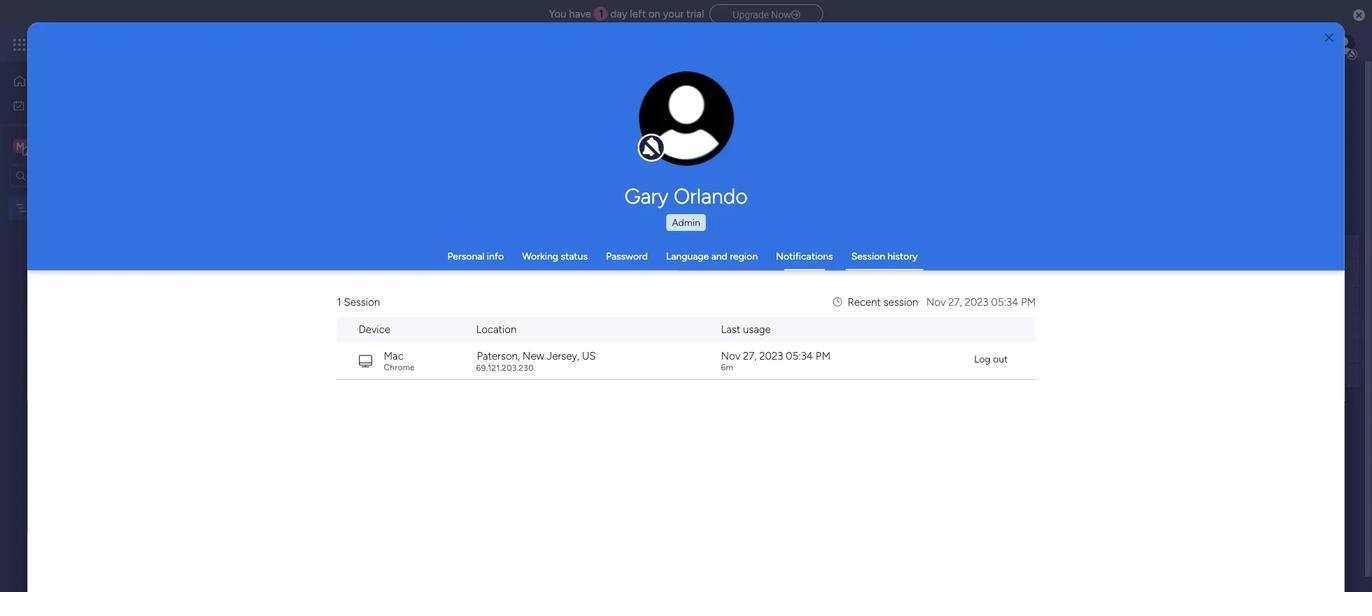 Task type: describe. For each thing, give the bounding box(es) containing it.
location
[[476, 323, 517, 336]]

now
[[772, 9, 791, 20]]

timelines
[[424, 106, 464, 118]]

assign
[[340, 106, 369, 118]]

0 horizontal spatial your
[[574, 106, 593, 118]]

main
[[32, 139, 57, 153]]

15,
[[695, 269, 706, 280]]

region
[[730, 250, 758, 262]]

recent session
[[848, 296, 919, 308]]

work
[[47, 99, 68, 111]]

mac
[[384, 349, 404, 362]]

mac chrome
[[384, 349, 415, 372]]

stands.
[[630, 106, 661, 118]]

27, for nov 27, 2023 05:34 pm 6m
[[743, 349, 757, 362]]

upgrade
[[733, 9, 769, 20]]

0 horizontal spatial 1
[[299, 268, 303, 280]]

0 vertical spatial on
[[649, 8, 661, 20]]

dapulse time image
[[834, 296, 843, 308]]

1 of from the left
[[292, 106, 301, 118]]

69.121.203.230
[[476, 363, 534, 373]]

column information image for status
[[634, 243, 645, 254]]

home button
[[8, 70, 151, 92]]

it
[[628, 268, 634, 280]]

project
[[596, 106, 628, 118]]

09:00
[[708, 269, 733, 280]]

gary orlando image
[[1334, 34, 1356, 56]]

picture
[[672, 138, 701, 149]]

home
[[32, 75, 59, 87]]

chrome
[[384, 362, 415, 372]]

keep
[[485, 106, 506, 118]]

personal
[[448, 250, 485, 262]]

status
[[561, 250, 588, 262]]

0 vertical spatial and
[[466, 106, 482, 118]]

1 inside gary orlando dialog
[[337, 296, 341, 308]]

nov inside nov 27, 2023 05:34 pm 6m
[[721, 349, 741, 362]]

orlando
[[674, 183, 748, 209]]

m
[[16, 140, 24, 152]]

Search in workspace field
[[29, 168, 117, 184]]

session
[[884, 296, 919, 308]]

2023 for nov 27, 2023 05:34 pm
[[965, 296, 989, 308]]

jersey,
[[547, 349, 580, 362]]

my work
[[31, 99, 68, 111]]

log
[[975, 353, 991, 365]]

nov 27, 2023 05:34 pm
[[927, 296, 1036, 308]]

Owner field
[[506, 241, 542, 257]]

working on it
[[576, 268, 634, 280]]

main workspace
[[32, 139, 115, 153]]

nov for nov 15, 09:00 am
[[676, 269, 692, 280]]

history
[[888, 250, 918, 262]]

paterson,
[[477, 349, 520, 362]]

2 of from the left
[[533, 106, 542, 118]]

trial
[[687, 8, 704, 20]]

paterson, new jersey, us 69.121.203.230
[[476, 349, 596, 373]]

owner
[[509, 243, 539, 255]]

project
[[265, 268, 296, 280]]

6m
[[721, 362, 734, 372]]

manage any type of project. assign owners, set timelines and keep track of where your project stands.
[[214, 106, 661, 118]]

notifications link
[[776, 250, 833, 262]]

0 horizontal spatial session
[[344, 296, 380, 308]]

pm for nov 27, 2023 05:34 pm
[[1022, 296, 1036, 308]]

change profile picture
[[657, 126, 716, 149]]

v2 overdue deadline image for nov 15
[[657, 317, 669, 331]]

change profile picture button
[[639, 71, 734, 167]]

where
[[544, 106, 572, 118]]

you have 1 day left on your trial
[[549, 8, 704, 20]]

track
[[508, 106, 530, 118]]

any
[[251, 106, 267, 118]]

my
[[31, 99, 44, 111]]

workspace selection element
[[13, 138, 117, 156]]

working for working status
[[522, 250, 559, 262]]

dapulse rightstroke image
[[791, 9, 801, 20]]

see
[[638, 105, 655, 117]]

v2 overdue deadline image for nov 15, 09:00 am
[[657, 268, 669, 281]]

last
[[721, 323, 741, 336]]

stuck
[[593, 318, 618, 330]]

manage
[[214, 106, 249, 118]]

Due date field
[[678, 241, 724, 257]]

project.
[[304, 106, 337, 118]]

column information image for due date
[[731, 243, 742, 254]]

27, for nov 27, 2023 05:34 pm
[[949, 296, 962, 308]]

upgrade now
[[733, 9, 791, 20]]

pm for nov 27, 2023 05:34 pm 6m
[[816, 349, 831, 362]]

have
[[569, 8, 592, 20]]

session history
[[852, 250, 918, 262]]

05:34 for nov 27, 2023 05:34 pm 6m
[[786, 349, 813, 362]]

password
[[606, 250, 648, 262]]

nov for nov 27, 2023 05:34 pm
[[927, 296, 946, 308]]

usage
[[743, 323, 771, 336]]

profile
[[691, 126, 716, 137]]

day
[[611, 8, 628, 20]]



Task type: locate. For each thing, give the bounding box(es) containing it.
and
[[466, 106, 482, 118], [712, 250, 728, 262]]

of right the type
[[292, 106, 301, 118]]

0 horizontal spatial on
[[615, 268, 626, 280]]

0 vertical spatial your
[[663, 8, 684, 20]]

and inside dialog
[[712, 250, 728, 262]]

0 horizontal spatial 27,
[[743, 349, 757, 362]]

1 horizontal spatial your
[[663, 8, 684, 20]]

out
[[994, 353, 1008, 365]]

status
[[591, 243, 620, 255]]

nov 27, 2023 05:34 pm 6m
[[721, 349, 831, 372]]

1 column information image from the left
[[634, 243, 645, 254]]

owners,
[[371, 106, 406, 118]]

1 horizontal spatial 1
[[337, 296, 341, 308]]

2023 inside nov 27, 2023 05:34 pm 6m
[[760, 349, 784, 362]]

1 horizontal spatial pm
[[1022, 296, 1036, 308]]

date
[[701, 243, 721, 255]]

0 vertical spatial 27,
[[949, 296, 962, 308]]

0 horizontal spatial 2023
[[760, 349, 784, 362]]

my work button
[[8, 94, 151, 117]]

v2 overdue deadline image down language
[[657, 268, 669, 281]]

dapulse close image
[[1354, 8, 1366, 22]]

15
[[706, 319, 715, 330]]

device
[[359, 323, 391, 336]]

see more
[[638, 105, 680, 117]]

your
[[663, 8, 684, 20], [574, 106, 593, 118]]

2 column information image from the left
[[731, 243, 742, 254]]

working for working on it
[[576, 268, 612, 280]]

due date
[[681, 243, 721, 255]]

recent
[[848, 296, 881, 308]]

1 horizontal spatial column information image
[[731, 243, 742, 254]]

1 vertical spatial working
[[576, 268, 612, 280]]

05:34 inside nov 27, 2023 05:34 pm 6m
[[786, 349, 813, 362]]

1 vertical spatial 2023
[[760, 349, 784, 362]]

1 horizontal spatial and
[[712, 250, 728, 262]]

close image
[[1326, 33, 1334, 43]]

you
[[549, 8, 567, 20]]

27, right the 'session'
[[949, 296, 962, 308]]

khvhg
[[33, 202, 59, 214]]

session history link
[[852, 250, 918, 262]]

log out
[[975, 353, 1008, 365]]

nov
[[676, 269, 692, 280], [927, 296, 946, 308], [687, 319, 704, 330], [721, 349, 741, 362]]

due
[[681, 243, 699, 255]]

personal info link
[[448, 250, 504, 262]]

0 vertical spatial 1
[[599, 8, 604, 20]]

column information image
[[634, 243, 645, 254], [731, 243, 742, 254]]

and up the 09:00
[[712, 250, 728, 262]]

1
[[599, 8, 604, 20], [299, 268, 303, 280], [337, 296, 341, 308]]

on left it
[[615, 268, 626, 280]]

1 v2 overdue deadline image from the top
[[657, 268, 669, 281]]

language
[[666, 250, 709, 262]]

v2 overdue deadline image left nov 15
[[657, 317, 669, 331]]

1 vertical spatial pm
[[816, 349, 831, 362]]

your right 'where' at the top left of page
[[574, 106, 593, 118]]

nov down last
[[721, 349, 741, 362]]

language and region
[[666, 250, 758, 262]]

0 horizontal spatial 05:34
[[786, 349, 813, 362]]

1 vertical spatial session
[[344, 296, 380, 308]]

2 vertical spatial 1
[[337, 296, 341, 308]]

0 horizontal spatial of
[[292, 106, 301, 118]]

password link
[[606, 250, 648, 262]]

gary orlando button
[[494, 183, 879, 209]]

1 vertical spatial 05:34
[[786, 349, 813, 362]]

khvhg list box
[[0, 193, 179, 409]]

0 vertical spatial session
[[852, 250, 886, 262]]

2023 down usage
[[760, 349, 784, 362]]

1 horizontal spatial working
[[576, 268, 612, 280]]

us
[[582, 349, 596, 362]]

session
[[852, 250, 886, 262], [344, 296, 380, 308]]

0 vertical spatial 05:34
[[992, 296, 1019, 308]]

2023 for nov 27, 2023 05:34 pm 6m
[[760, 349, 784, 362]]

1 horizontal spatial session
[[852, 250, 886, 262]]

column information image right date
[[731, 243, 742, 254]]

2023 up log
[[965, 296, 989, 308]]

0 horizontal spatial pm
[[816, 349, 831, 362]]

nov left 15,
[[676, 269, 692, 280]]

1 vertical spatial 1
[[299, 268, 303, 280]]

1 horizontal spatial on
[[649, 8, 661, 20]]

1 horizontal spatial 2023
[[965, 296, 989, 308]]

working inside gary orlando dialog
[[522, 250, 559, 262]]

2 v2 overdue deadline image from the top
[[657, 317, 669, 331]]

1 vertical spatial your
[[574, 106, 593, 118]]

session left the history
[[852, 250, 886, 262]]

more
[[658, 105, 680, 117]]

working down status
[[576, 268, 612, 280]]

27, inside nov 27, 2023 05:34 pm 6m
[[743, 349, 757, 362]]

log out button
[[969, 348, 1014, 370]]

Status field
[[588, 241, 623, 257]]

1 session
[[337, 296, 380, 308]]

select product image
[[13, 38, 27, 52]]

0 horizontal spatial working
[[522, 250, 559, 262]]

set
[[408, 106, 422, 118]]

nov left '15' at the right of page
[[687, 319, 704, 330]]

working status link
[[522, 250, 588, 262]]

session up device
[[344, 296, 380, 308]]

gary orlando
[[625, 183, 748, 209]]

info
[[487, 250, 504, 262]]

27, right 6m
[[743, 349, 757, 362]]

nov right the 'session'
[[927, 296, 946, 308]]

on right the left
[[649, 8, 661, 20]]

0 vertical spatial 2023
[[965, 296, 989, 308]]

nov for nov 15
[[687, 319, 704, 330]]

working left status
[[522, 250, 559, 262]]

am
[[735, 269, 749, 280]]

admin
[[672, 217, 701, 229]]

1 vertical spatial on
[[615, 268, 626, 280]]

1 vertical spatial 27,
[[743, 349, 757, 362]]

1 horizontal spatial of
[[533, 106, 542, 118]]

notifications
[[776, 250, 833, 262]]

workspace
[[59, 139, 115, 153]]

pm inside nov 27, 2023 05:34 pm 6m
[[816, 349, 831, 362]]

working status
[[522, 250, 588, 262]]

of right "track"
[[533, 106, 542, 118]]

0 vertical spatial v2 overdue deadline image
[[657, 268, 669, 281]]

language and region link
[[666, 250, 758, 262]]

workspace image
[[13, 138, 27, 154]]

05:34 for nov 27, 2023 05:34 pm
[[992, 296, 1019, 308]]

1 vertical spatial v2 overdue deadline image
[[657, 317, 669, 331]]

0 horizontal spatial and
[[466, 106, 482, 118]]

column information image up it
[[634, 243, 645, 254]]

of
[[292, 106, 301, 118], [533, 106, 542, 118]]

see more link
[[637, 104, 682, 118]]

working
[[522, 250, 559, 262], [576, 268, 612, 280]]

option
[[0, 195, 179, 198]]

27,
[[949, 296, 962, 308], [743, 349, 757, 362]]

your left the trial at the top of the page
[[663, 8, 684, 20]]

on
[[649, 8, 661, 20], [615, 268, 626, 280]]

upgrade now link
[[710, 4, 824, 24]]

gary
[[625, 183, 669, 209]]

change
[[657, 126, 688, 137]]

and left the keep
[[466, 106, 482, 118]]

left
[[630, 8, 646, 20]]

gary orlando dialog
[[27, 22, 1345, 592]]

personal info
[[448, 250, 504, 262]]

2023
[[965, 296, 989, 308], [760, 349, 784, 362]]

0 vertical spatial working
[[522, 250, 559, 262]]

2 horizontal spatial 1
[[599, 8, 604, 20]]

nov 15
[[687, 319, 715, 330]]

v2 overdue deadline image
[[657, 268, 669, 281], [657, 317, 669, 331]]

1 horizontal spatial 27,
[[949, 296, 962, 308]]

05:34
[[992, 296, 1019, 308], [786, 349, 813, 362]]

nov 15, 09:00 am
[[676, 269, 749, 280]]

0 vertical spatial pm
[[1022, 296, 1036, 308]]

1 vertical spatial and
[[712, 250, 728, 262]]

project 1
[[265, 268, 303, 280]]

new
[[523, 349, 545, 362]]

0 horizontal spatial column information image
[[634, 243, 645, 254]]

type
[[269, 106, 289, 118]]

1 horizontal spatial 05:34
[[992, 296, 1019, 308]]



Task type: vqa. For each thing, say whether or not it's contained in the screenshot.
6M
yes



